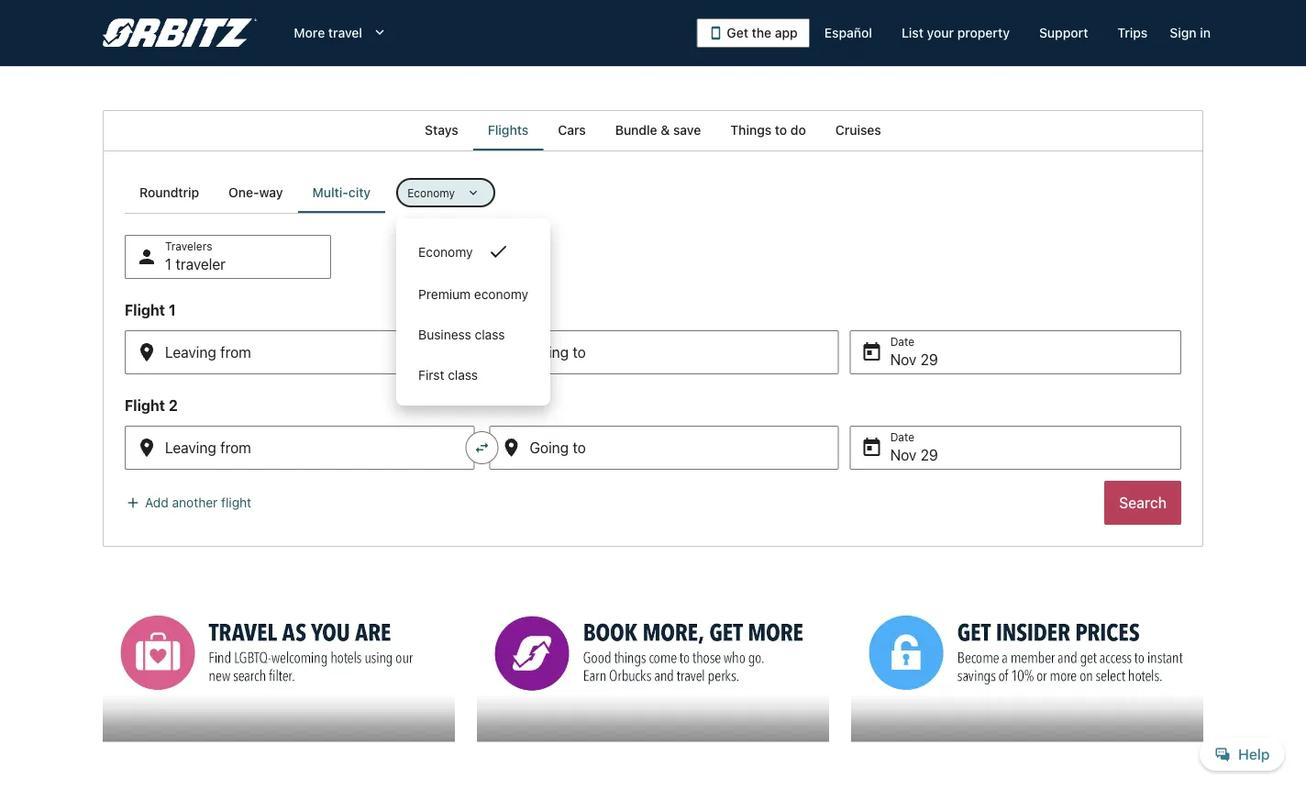Task type: vqa. For each thing, say whether or not it's contained in the screenshot.
city
yes



Task type: locate. For each thing, give the bounding box(es) containing it.
way
[[259, 185, 283, 200]]

2 29 from the top
[[921, 446, 939, 464]]

nov 29
[[891, 351, 939, 368], [891, 446, 939, 464]]

29
[[921, 351, 939, 368], [921, 446, 939, 464]]

nov 29 button
[[850, 330, 1182, 374], [850, 426, 1182, 470]]

first
[[419, 368, 445, 383]]

1 vertical spatial class
[[448, 368, 478, 383]]

1 down 1 traveler
[[169, 301, 176, 319]]

cars link
[[543, 110, 601, 150]]

tab list for 1 traveler 'dropdown button'
[[103, 110, 1204, 150]]

economy up premium in the top of the page
[[419, 245, 473, 260]]

economy inside dropdown button
[[408, 186, 455, 199]]

0 vertical spatial nov 29
[[891, 351, 939, 368]]

main content containing 1 traveler
[[0, 110, 1307, 789]]

economy
[[408, 186, 455, 199], [419, 245, 473, 260]]

economy inside button
[[419, 245, 473, 260]]

0 vertical spatial flight
[[125, 301, 165, 319]]

first class
[[419, 368, 478, 383]]

app
[[775, 25, 798, 40]]

tab list for economy button
[[125, 173, 386, 213]]

multi-city link
[[298, 173, 386, 213]]

traveler
[[176, 256, 226, 273]]

economy button
[[397, 178, 495, 207]]

2 nov from the top
[[891, 446, 917, 464]]

0 vertical spatial nov 29 button
[[850, 330, 1182, 374]]

1 inside 'dropdown button'
[[165, 256, 172, 273]]

get the app link
[[697, 18, 810, 48]]

get
[[727, 25, 749, 40]]

multi-
[[313, 185, 349, 200]]

29 for 1
[[921, 351, 939, 368]]

1 vertical spatial nov
[[891, 446, 917, 464]]

español button
[[810, 17, 887, 50]]

español
[[825, 25, 873, 40]]

1 traveler
[[165, 256, 226, 273]]

0 vertical spatial class
[[475, 327, 505, 342]]

tab list
[[103, 110, 1204, 150], [125, 173, 386, 213]]

nov 29 button for 1
[[850, 330, 1182, 374]]

more travel
[[294, 25, 362, 40]]

tab list containing stays
[[103, 110, 1204, 150]]

2 nov 29 from the top
[[891, 446, 939, 464]]

economy for economy dropdown button
[[408, 186, 455, 199]]

flights link
[[473, 110, 543, 150]]

2 flight from the top
[[125, 397, 165, 414]]

one-way
[[229, 185, 283, 200]]

economy
[[474, 287, 529, 302]]

1 29 from the top
[[921, 351, 939, 368]]

flight down 1 traveler
[[125, 301, 165, 319]]

2
[[169, 397, 178, 414]]

menu
[[397, 229, 551, 395]]

29 for 2
[[921, 446, 939, 464]]

multi-city
[[313, 185, 371, 200]]

premium
[[419, 287, 471, 302]]

class down economy on the top left
[[475, 327, 505, 342]]

1 vertical spatial nov 29 button
[[850, 426, 1182, 470]]

main content
[[0, 110, 1307, 789]]

premium economy
[[419, 287, 529, 302]]

0 vertical spatial tab list
[[103, 110, 1204, 150]]

1 nov 29 from the top
[[891, 351, 939, 368]]

nov for flight 2
[[891, 446, 917, 464]]

class right first
[[448, 368, 478, 383]]

add another flight
[[145, 495, 252, 510]]

save
[[674, 123, 701, 138]]

things to do link
[[716, 110, 821, 150]]

0 vertical spatial nov
[[891, 351, 917, 368]]

nov
[[891, 351, 917, 368], [891, 446, 917, 464]]

1 vertical spatial 29
[[921, 446, 939, 464]]

sign in
[[1170, 25, 1211, 40]]

1 nov from the top
[[891, 351, 917, 368]]

flight
[[125, 301, 165, 319], [125, 397, 165, 414]]

economy button
[[397, 229, 551, 273]]

list your property link
[[887, 17, 1025, 50]]

1 nov 29 button from the top
[[850, 330, 1182, 374]]

flight left the "2"
[[125, 397, 165, 414]]

class
[[475, 327, 505, 342], [448, 368, 478, 383]]

list your property
[[902, 25, 1010, 40]]

1 vertical spatial tab list
[[125, 173, 386, 213]]

to
[[775, 123, 788, 138]]

bundle & save link
[[601, 110, 716, 150]]

roundtrip link
[[125, 173, 214, 213]]

1 left traveler
[[165, 256, 172, 273]]

1
[[165, 256, 172, 273], [169, 301, 176, 319]]

nov for flight 1
[[891, 351, 917, 368]]

1 vertical spatial 1
[[169, 301, 176, 319]]

0 vertical spatial 1
[[165, 256, 172, 273]]

2 nov 29 button from the top
[[850, 426, 1182, 470]]

list
[[902, 25, 924, 40]]

stays link
[[410, 110, 473, 150]]

1 vertical spatial economy
[[419, 245, 473, 260]]

tab list containing roundtrip
[[125, 173, 386, 213]]

flight 1
[[125, 301, 176, 319]]

support
[[1040, 25, 1089, 40]]

the
[[752, 25, 772, 40]]

bundle
[[615, 123, 658, 138]]

add another flight button
[[125, 495, 252, 511]]

medium image
[[125, 495, 141, 511]]

0 vertical spatial economy
[[408, 186, 455, 199]]

0 vertical spatial 29
[[921, 351, 939, 368]]

1 vertical spatial flight
[[125, 397, 165, 414]]

1 vertical spatial nov 29
[[891, 446, 939, 464]]

flights
[[488, 123, 529, 138]]

economy down "stays" link
[[408, 186, 455, 199]]

class for first class
[[448, 368, 478, 383]]

stays
[[425, 123, 459, 138]]

nov 29 button for 2
[[850, 426, 1182, 470]]

your
[[927, 25, 954, 40]]

bundle & save
[[615, 123, 701, 138]]

1 flight from the top
[[125, 301, 165, 319]]

roundtrip
[[139, 185, 199, 200]]



Task type: describe. For each thing, give the bounding box(es) containing it.
swap origin and destination values image
[[474, 440, 490, 456]]

cruises
[[836, 123, 882, 138]]

trips link
[[1103, 17, 1163, 50]]

economy for economy button
[[419, 245, 473, 260]]

city
[[349, 185, 371, 200]]

travel
[[328, 25, 362, 40]]

flight 2
[[125, 397, 178, 414]]

1 traveler button
[[125, 235, 331, 279]]

business class
[[419, 327, 505, 342]]

search button
[[1105, 481, 1182, 525]]

class for business class
[[475, 327, 505, 342]]

orbitz logo image
[[103, 18, 257, 48]]

one-
[[229, 185, 259, 200]]

get the app
[[727, 25, 798, 40]]

search
[[1120, 494, 1167, 512]]

in
[[1201, 25, 1211, 40]]

business class button
[[397, 314, 551, 354]]

add
[[145, 495, 169, 510]]

another
[[172, 495, 218, 510]]

one-way link
[[214, 173, 298, 213]]

download the app button image
[[709, 26, 724, 40]]

cruises link
[[821, 110, 896, 150]]

&
[[661, 123, 670, 138]]

things to do
[[731, 123, 806, 138]]

business
[[419, 327, 472, 342]]

do
[[791, 123, 806, 138]]

sign
[[1170, 25, 1197, 40]]

more
[[294, 25, 325, 40]]

first class button
[[397, 354, 551, 395]]

trips
[[1118, 25, 1148, 40]]

things
[[731, 123, 772, 138]]

nov 29 for flight 1
[[891, 351, 939, 368]]

flight for flight 1
[[125, 301, 165, 319]]

sign in button
[[1163, 17, 1219, 50]]

more travel button
[[279, 17, 403, 50]]

nov 29 for flight 2
[[891, 446, 939, 464]]

premium economy button
[[397, 273, 551, 314]]

menu containing economy
[[397, 229, 551, 395]]

flight
[[221, 495, 252, 510]]

cars
[[558, 123, 586, 138]]

flight for flight 2
[[125, 397, 165, 414]]

support link
[[1025, 17, 1103, 50]]

property
[[958, 25, 1010, 40]]



